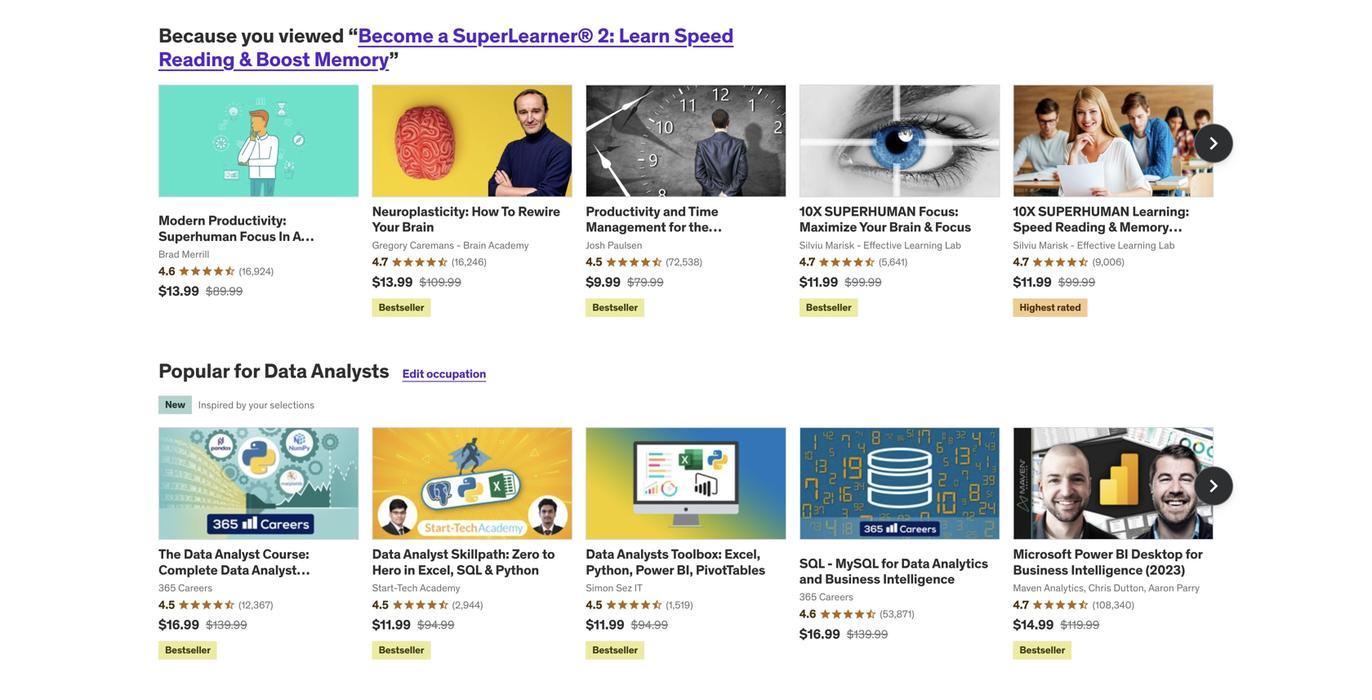 Task type: describe. For each thing, give the bounding box(es) containing it.
& inside 10x superhuman focus: maximize your brain & focus
[[924, 219, 933, 235]]

edit occupation button
[[403, 366, 486, 381]]

world
[[225, 244, 262, 260]]

data analysts toolbox: excel, python, power bi, pivottables link
[[586, 546, 766, 578]]

reading inside become a superlearner® 2: learn speed reading & boost memory
[[159, 47, 235, 71]]

excel, inside data analyst skillpath: zero to hero in excel, sql & python
[[418, 562, 454, 578]]

modern productivity: superhuman focus in a distracted world link
[[159, 212, 314, 260]]

microsoft
[[1014, 546, 1072, 563]]

the data analyst course: complete data analyst bootcamp
[[159, 546, 309, 594]]

data analyst skillpath: zero to hero in excel, sql & python link
[[372, 546, 555, 578]]

for inside productivity and time management for the overwhelmed
[[669, 219, 686, 235]]

python,
[[586, 562, 633, 578]]

business inside microsoft power bi desktop for business intelligence (2023)
[[1014, 562, 1069, 578]]

overwhelmed
[[586, 234, 671, 251]]

10x superhuman focus: maximize your brain & focus
[[800, 203, 972, 235]]

intelligence inside sql - mysql for data analytics and business intelligence
[[883, 571, 955, 588]]

you
[[241, 23, 274, 48]]

edit occupation
[[403, 366, 486, 381]]

booster
[[1014, 234, 1062, 251]]

to
[[502, 203, 516, 220]]

the data analyst course: complete data analyst bootcamp link
[[159, 546, 310, 594]]

next image for 10x superhuman learning: speed reading & memory booster
[[1201, 130, 1227, 156]]

-
[[828, 555, 833, 572]]

pivottables
[[696, 562, 766, 578]]

in
[[279, 228, 290, 245]]

learn
[[619, 23, 670, 48]]

hero
[[372, 562, 401, 578]]

maximize
[[800, 219, 857, 235]]

10x superhuman learning: speed reading & memory booster
[[1014, 203, 1190, 251]]

next image for microsoft power bi desktop for business intelligence (2023)
[[1201, 473, 1227, 499]]

excel, inside data analysts toolbox: excel, python, power bi, pivottables
[[725, 546, 761, 563]]

your for neuroplasticity:
[[372, 219, 399, 235]]

microsoft power bi desktop for business intelligence (2023)
[[1014, 546, 1203, 578]]

& inside data analyst skillpath: zero to hero in excel, sql & python
[[485, 562, 493, 578]]

selections
[[270, 399, 315, 411]]

power inside data analysts toolbox: excel, python, power bi, pivottables
[[636, 562, 674, 578]]

skillpath:
[[451, 546, 509, 563]]

2:
[[598, 23, 615, 48]]

bi,
[[677, 562, 693, 578]]

productivity
[[586, 203, 661, 220]]

(2023)
[[1146, 562, 1186, 578]]

to
[[542, 546, 555, 563]]

time
[[689, 203, 719, 220]]

speed inside 10x superhuman learning: speed reading & memory booster
[[1014, 219, 1053, 235]]

superhuman
[[159, 228, 237, 245]]

edit
[[403, 366, 424, 381]]

speed inside become a superlearner® 2: learn speed reading & boost memory
[[675, 23, 734, 48]]

sql inside data analyst skillpath: zero to hero in excel, sql & python
[[457, 562, 482, 578]]

by
[[236, 399, 246, 411]]

memory inside 10x superhuman learning: speed reading & memory booster
[[1120, 219, 1170, 235]]

analytics
[[933, 555, 989, 572]]

and inside sql - mysql for data analytics and business intelligence
[[800, 571, 823, 588]]

occupation
[[427, 366, 486, 381]]

bi
[[1116, 546, 1129, 563]]

rewire
[[518, 203, 561, 220]]

analysts inside data analysts toolbox: excel, python, power bi, pivottables
[[617, 546, 669, 563]]

inspired by your selections
[[198, 399, 315, 411]]

power inside microsoft power bi desktop for business intelligence (2023)
[[1075, 546, 1113, 563]]

data analysts toolbox: excel, python, power bi, pivottables
[[586, 546, 766, 578]]

superlearner®
[[453, 23, 594, 48]]

intelligence inside microsoft power bi desktop for business intelligence (2023)
[[1072, 562, 1143, 578]]

productivity:
[[208, 212, 286, 229]]

focus inside 10x superhuman focus: maximize your brain & focus
[[935, 219, 972, 235]]

sql - mysql for data analytics and business intelligence
[[800, 555, 989, 588]]

microsoft power bi desktop for business intelligence (2023) link
[[1014, 546, 1203, 578]]

10x superhuman learning: speed reading & memory booster link
[[1014, 203, 1190, 251]]

focus inside modern productivity: superhuman focus in a distracted world
[[240, 228, 276, 245]]

carousel element containing the data analyst course: complete data analyst bootcamp
[[159, 427, 1234, 663]]



Task type: locate. For each thing, give the bounding box(es) containing it.
business inside sql - mysql for data analytics and business intelligence
[[825, 571, 881, 588]]

your inside neuroplasticity: how to rewire your brain
[[372, 219, 399, 235]]

1 superhuman from the left
[[825, 203, 916, 220]]

superhuman
[[825, 203, 916, 220], [1039, 203, 1130, 220]]

1 vertical spatial reading
[[1056, 219, 1106, 235]]

superhuman inside 10x superhuman focus: maximize your brain & focus
[[825, 203, 916, 220]]

1 horizontal spatial 10x
[[1014, 203, 1036, 220]]

"
[[389, 47, 399, 71]]

0 vertical spatial reading
[[159, 47, 235, 71]]

"
[[348, 23, 358, 48]]

&
[[239, 47, 252, 71], [924, 219, 933, 235], [1109, 219, 1117, 235], [485, 562, 493, 578]]

sql left -
[[800, 555, 825, 572]]

excel, right the in in the left of the page
[[418, 562, 454, 578]]

your inside 10x superhuman focus: maximize your brain & focus
[[860, 219, 887, 235]]

neuroplasticity: how to rewire your brain
[[372, 203, 561, 235]]

popular for data analysts
[[159, 359, 389, 383]]

a
[[438, 23, 449, 48]]

sql inside sql - mysql for data analytics and business intelligence
[[800, 555, 825, 572]]

brain inside neuroplasticity: how to rewire your brain
[[402, 219, 434, 235]]

& inside become a superlearner® 2: learn speed reading & boost memory
[[239, 47, 252, 71]]

0 vertical spatial speed
[[675, 23, 734, 48]]

a
[[293, 228, 301, 245]]

focus
[[935, 219, 972, 235], [240, 228, 276, 245]]

brain left how
[[402, 219, 434, 235]]

1 horizontal spatial analysts
[[617, 546, 669, 563]]

and
[[663, 203, 686, 220], [800, 571, 823, 588]]

and inside productivity and time management for the overwhelmed
[[663, 203, 686, 220]]

power left the bi
[[1075, 546, 1113, 563]]

reading
[[159, 47, 235, 71], [1056, 219, 1106, 235]]

your
[[372, 219, 399, 235], [860, 219, 887, 235]]

sql - mysql for data analytics and business intelligence link
[[800, 555, 989, 588]]

superhuman for your
[[825, 203, 916, 220]]

for right the (2023)
[[1186, 546, 1203, 563]]

analyst
[[215, 546, 260, 563], [403, 546, 449, 563], [252, 562, 297, 578]]

0 horizontal spatial memory
[[314, 47, 389, 71]]

data inside data analysts toolbox: excel, python, power bi, pivottables
[[586, 546, 615, 563]]

carousel element
[[159, 84, 1234, 320], [159, 427, 1234, 663]]

1 vertical spatial analysts
[[617, 546, 669, 563]]

2 brain from the left
[[890, 219, 922, 235]]

for left the
[[669, 219, 686, 235]]

carousel element containing neuroplasticity: how to rewire your brain
[[159, 84, 1234, 320]]

analysts
[[311, 359, 389, 383], [617, 546, 669, 563]]

1 vertical spatial memory
[[1120, 219, 1170, 235]]

1 horizontal spatial superhuman
[[1039, 203, 1130, 220]]

1 horizontal spatial excel,
[[725, 546, 761, 563]]

superhuman left focus:
[[825, 203, 916, 220]]

1 vertical spatial speed
[[1014, 219, 1053, 235]]

business
[[1014, 562, 1069, 578], [825, 571, 881, 588]]

intelligence right mysql
[[883, 571, 955, 588]]

intelligence
[[1072, 562, 1143, 578], [883, 571, 955, 588]]

1 horizontal spatial your
[[860, 219, 887, 235]]

1 brain from the left
[[402, 219, 434, 235]]

0 horizontal spatial sql
[[457, 562, 482, 578]]

sql left python
[[457, 562, 482, 578]]

inspired
[[198, 399, 234, 411]]

0 horizontal spatial focus
[[240, 228, 276, 245]]

0 horizontal spatial excel,
[[418, 562, 454, 578]]

1 vertical spatial next image
[[1201, 473, 1227, 499]]

1 horizontal spatial and
[[800, 571, 823, 588]]

course:
[[263, 546, 309, 563]]

0 horizontal spatial 10x
[[800, 203, 822, 220]]

0 vertical spatial analysts
[[311, 359, 389, 383]]

analyst inside data analyst skillpath: zero to hero in excel, sql & python
[[403, 546, 449, 563]]

excel, right toolbox: at the bottom of page
[[725, 546, 761, 563]]

data
[[264, 359, 307, 383], [184, 546, 212, 563], [372, 546, 401, 563], [586, 546, 615, 563], [902, 555, 930, 572], [221, 562, 249, 578]]

become a superlearner® 2: learn speed reading & boost memory
[[159, 23, 734, 71]]

1 horizontal spatial brain
[[890, 219, 922, 235]]

& inside 10x superhuman learning: speed reading & memory booster
[[1109, 219, 1117, 235]]

in
[[404, 562, 415, 578]]

0 horizontal spatial and
[[663, 203, 686, 220]]

1 carousel element from the top
[[159, 84, 1234, 320]]

superhuman inside 10x superhuman learning: speed reading & memory booster
[[1039, 203, 1130, 220]]

data inside sql - mysql for data analytics and business intelligence
[[902, 555, 930, 572]]

data analyst skillpath: zero to hero in excel, sql & python
[[372, 546, 555, 578]]

1 horizontal spatial business
[[1014, 562, 1069, 578]]

bootcamp
[[159, 577, 222, 594]]

0 vertical spatial and
[[663, 203, 686, 220]]

1 horizontal spatial memory
[[1120, 219, 1170, 235]]

data right "the"
[[184, 546, 212, 563]]

10x inside 10x superhuman learning: speed reading & memory booster
[[1014, 203, 1036, 220]]

productivity and time management for the overwhelmed link
[[586, 203, 722, 251]]

0 horizontal spatial business
[[825, 571, 881, 588]]

10x inside 10x superhuman focus: maximize your brain & focus
[[800, 203, 822, 220]]

because you viewed "
[[159, 23, 358, 48]]

popular
[[159, 359, 230, 383]]

complete
[[159, 562, 218, 578]]

mysql
[[836, 555, 879, 572]]

2 next image from the top
[[1201, 473, 1227, 499]]

2 carousel element from the top
[[159, 427, 1234, 663]]

for
[[669, 219, 686, 235], [234, 359, 260, 383], [1186, 546, 1203, 563], [882, 555, 899, 572]]

0 horizontal spatial power
[[636, 562, 674, 578]]

brain for superhuman
[[890, 219, 922, 235]]

speed
[[675, 23, 734, 48], [1014, 219, 1053, 235]]

10x superhuman focus: maximize your brain & focus link
[[800, 203, 972, 235]]

for right mysql
[[882, 555, 899, 572]]

0 horizontal spatial reading
[[159, 47, 235, 71]]

2 your from the left
[[860, 219, 887, 235]]

0 horizontal spatial intelligence
[[883, 571, 955, 588]]

productivity and time management for the overwhelmed
[[586, 203, 719, 251]]

distracted
[[159, 244, 222, 260]]

superhuman for reading
[[1039, 203, 1130, 220]]

data left analytics
[[902, 555, 930, 572]]

for up by
[[234, 359, 260, 383]]

for inside microsoft power bi desktop for business intelligence (2023)
[[1186, 546, 1203, 563]]

new
[[165, 398, 185, 411]]

the
[[689, 219, 709, 235]]

data right complete on the bottom left of page
[[221, 562, 249, 578]]

analysts left bi,
[[617, 546, 669, 563]]

reading inside 10x superhuman learning: speed reading & memory booster
[[1056, 219, 1106, 235]]

become a superlearner® 2: learn speed reading & boost memory link
[[159, 23, 734, 71]]

next image
[[1201, 130, 1227, 156], [1201, 473, 1227, 499]]

desktop
[[1132, 546, 1183, 563]]

0 horizontal spatial analysts
[[311, 359, 389, 383]]

modern productivity: superhuman focus in a distracted world
[[159, 212, 301, 260]]

2 10x from the left
[[1014, 203, 1036, 220]]

1 horizontal spatial intelligence
[[1072, 562, 1143, 578]]

1 horizontal spatial reading
[[1056, 219, 1106, 235]]

memory inside become a superlearner® 2: learn speed reading & boost memory
[[314, 47, 389, 71]]

focus:
[[919, 203, 959, 220]]

power left bi,
[[636, 562, 674, 578]]

0 vertical spatial memory
[[314, 47, 389, 71]]

intelligence left the (2023)
[[1072, 562, 1143, 578]]

for inside sql - mysql for data analytics and business intelligence
[[882, 555, 899, 572]]

become
[[358, 23, 434, 48]]

1 horizontal spatial sql
[[800, 555, 825, 572]]

0 horizontal spatial brain
[[402, 219, 434, 235]]

0 horizontal spatial your
[[372, 219, 399, 235]]

learning:
[[1133, 203, 1190, 220]]

data inside data analyst skillpath: zero to hero in excel, sql & python
[[372, 546, 401, 563]]

toolbox:
[[671, 546, 722, 563]]

boost
[[256, 47, 310, 71]]

your
[[249, 399, 268, 411]]

superhuman up the booster
[[1039, 203, 1130, 220]]

2 superhuman from the left
[[1039, 203, 1130, 220]]

modern
[[159, 212, 205, 229]]

0 vertical spatial next image
[[1201, 130, 1227, 156]]

power
[[1075, 546, 1113, 563], [636, 562, 674, 578]]

0 horizontal spatial speed
[[675, 23, 734, 48]]

management
[[586, 219, 666, 235]]

1 horizontal spatial speed
[[1014, 219, 1053, 235]]

1 next image from the top
[[1201, 130, 1227, 156]]

brain inside 10x superhuman focus: maximize your brain & focus
[[890, 219, 922, 235]]

excel,
[[725, 546, 761, 563], [418, 562, 454, 578]]

viewed
[[279, 23, 344, 48]]

and left time
[[663, 203, 686, 220]]

data right to
[[586, 546, 615, 563]]

1 horizontal spatial power
[[1075, 546, 1113, 563]]

the
[[159, 546, 181, 563]]

and left -
[[800, 571, 823, 588]]

memory
[[314, 47, 389, 71], [1120, 219, 1170, 235]]

brain for how
[[402, 219, 434, 235]]

because
[[159, 23, 237, 48]]

1 your from the left
[[372, 219, 399, 235]]

brain
[[402, 219, 434, 235], [890, 219, 922, 235]]

10x for speed
[[1014, 203, 1036, 220]]

data up selections
[[264, 359, 307, 383]]

how
[[472, 203, 499, 220]]

1 vertical spatial carousel element
[[159, 427, 1234, 663]]

analysts left edit on the bottom
[[311, 359, 389, 383]]

neuroplasticity:
[[372, 203, 469, 220]]

1 10x from the left
[[800, 203, 822, 220]]

python
[[496, 562, 539, 578]]

your for 10x
[[860, 219, 887, 235]]

data left the in in the left of the page
[[372, 546, 401, 563]]

10x
[[800, 203, 822, 220], [1014, 203, 1036, 220]]

10x for maximize
[[800, 203, 822, 220]]

brain right maximize
[[890, 219, 922, 235]]

1 vertical spatial and
[[800, 571, 823, 588]]

zero
[[512, 546, 540, 563]]

1 horizontal spatial focus
[[935, 219, 972, 235]]

0 horizontal spatial superhuman
[[825, 203, 916, 220]]

neuroplasticity: how to rewire your brain link
[[372, 203, 561, 235]]

0 vertical spatial carousel element
[[159, 84, 1234, 320]]



Task type: vqa. For each thing, say whether or not it's contained in the screenshot.
Node.js:
no



